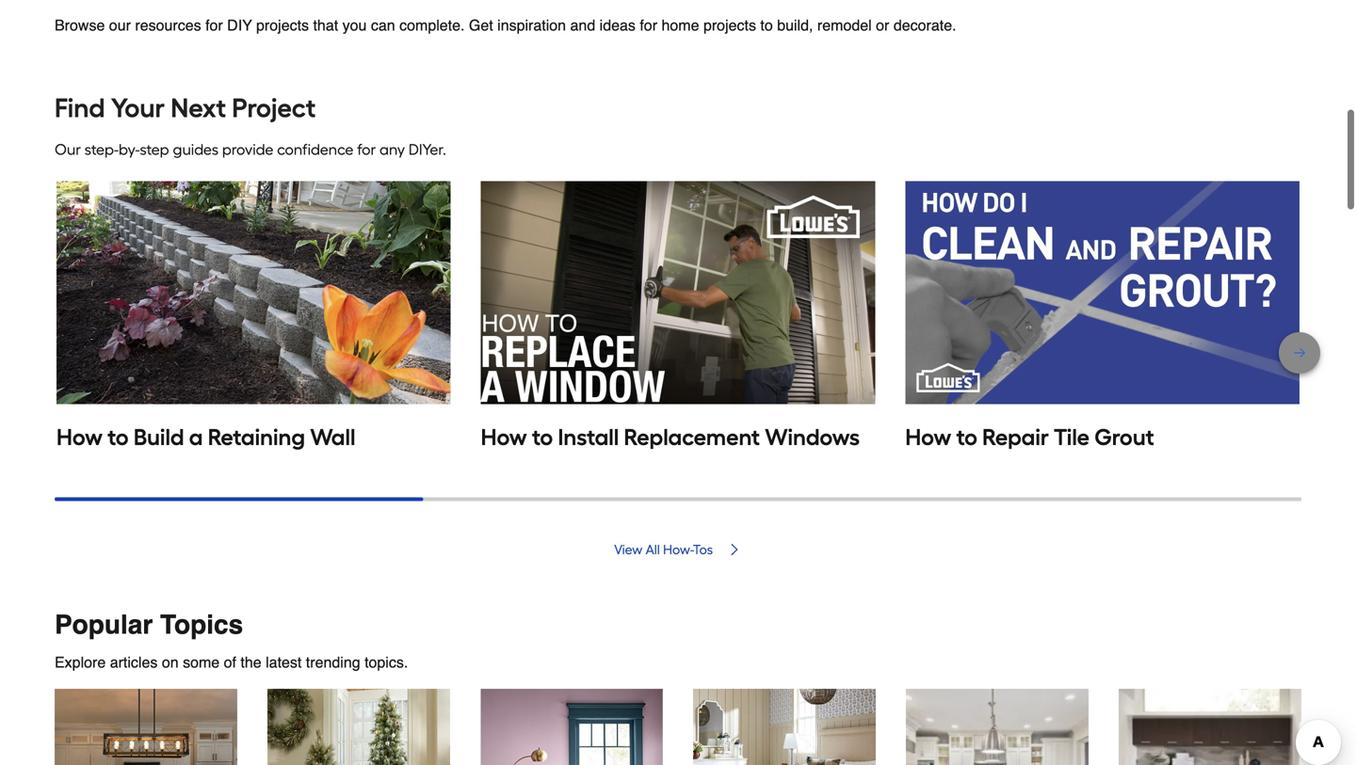 Task type: locate. For each thing, give the bounding box(es) containing it.
to left repair
[[956, 424, 977, 451]]

explore
[[55, 654, 106, 672]]

for right 'ideas'
[[640, 16, 657, 34]]

wall
[[310, 424, 355, 451]]

popular
[[55, 610, 153, 641]]

diy
[[227, 16, 252, 34]]

all
[[646, 542, 660, 558]]

how left install
[[481, 424, 527, 451]]

projects right diy
[[256, 16, 309, 34]]

replacement
[[624, 424, 760, 451]]

how to install replacement windows link
[[481, 181, 875, 453]]

how to repair tile grout
[[905, 424, 1154, 451]]

project
[[232, 92, 316, 124]]

to left install
[[532, 424, 553, 451]]

a
[[189, 424, 203, 451]]

1 horizontal spatial for
[[357, 141, 376, 159]]

1 projects from the left
[[256, 16, 309, 34]]

2 how from the left
[[481, 424, 527, 451]]

how left build
[[57, 424, 103, 451]]

how left repair
[[905, 424, 952, 451]]

view
[[614, 542, 643, 558]]

a bedroom with brown wood paneling, a white dresser and a bed with beige and brown blankets. image
[[693, 690, 876, 766]]

step-
[[85, 141, 119, 159]]

for left diy
[[205, 16, 223, 34]]

decorate.
[[894, 16, 956, 34]]

to for how to build a retaining wall
[[108, 424, 129, 451]]

2 horizontal spatial how
[[905, 424, 952, 451]]

projects
[[256, 16, 309, 34], [703, 16, 756, 34]]

our step-by-step guides provide confidence for any diyer.
[[55, 141, 446, 159]]

projects right home
[[703, 16, 756, 34]]

or
[[876, 16, 889, 34]]

and
[[570, 16, 595, 34]]

build
[[134, 424, 184, 451]]

3 how from the left
[[905, 424, 952, 451]]

find your next project
[[55, 92, 316, 124]]

2 horizontal spatial for
[[640, 16, 657, 34]]

0 horizontal spatial how
[[57, 424, 103, 451]]

1 horizontal spatial how
[[481, 424, 527, 451]]

how to build a retaining wall link
[[57, 181, 451, 453]]

the
[[241, 654, 261, 672]]

resources
[[135, 16, 201, 34]]

how
[[57, 424, 103, 451], [481, 424, 527, 451], [905, 424, 952, 451]]

guides
[[173, 141, 219, 159]]

windows
[[765, 424, 860, 451]]

chevron right image
[[727, 543, 742, 558]]

0 horizontal spatial projects
[[256, 16, 309, 34]]

confidence
[[277, 141, 354, 159]]

remodel
[[817, 16, 872, 34]]

topics
[[160, 610, 243, 641]]

view all how-tos link
[[55, 542, 1302, 558]]

view all how-tos
[[614, 542, 713, 558]]

our
[[109, 16, 131, 34]]

to left build
[[108, 424, 129, 451]]

ideas
[[600, 16, 636, 34]]

browse our resources for diy projects that you can complete. get inspiration and ideas for home projects to build, remodel or decorate.
[[55, 16, 956, 34]]

that
[[313, 16, 338, 34]]

to left build,
[[760, 16, 773, 34]]

to
[[760, 16, 773, 34], [108, 424, 129, 451], [532, 424, 553, 451], [956, 424, 977, 451]]

diyer.
[[409, 141, 446, 159]]

for
[[205, 16, 223, 34], [640, 16, 657, 34], [357, 141, 376, 159]]

1 how from the left
[[57, 424, 103, 451]]

browse
[[55, 16, 105, 34]]

how to install replacement windows
[[481, 424, 860, 451]]

trending
[[306, 654, 360, 672]]

1 horizontal spatial projects
[[703, 16, 756, 34]]

articles
[[110, 654, 158, 672]]

for left any
[[357, 141, 376, 159]]

provide
[[222, 141, 273, 159]]



Task type: vqa. For each thing, say whether or not it's contained in the screenshot.
for
yes



Task type: describe. For each thing, give the bounding box(es) containing it.
build,
[[777, 16, 813, 34]]

get
[[469, 16, 493, 34]]

how for how to repair tile grout
[[905, 424, 952, 451]]

tos
[[693, 542, 713, 558]]

how-
[[663, 542, 693, 558]]

0 horizontal spatial for
[[205, 16, 223, 34]]

on
[[162, 654, 179, 672]]

how for how to install replacement windows
[[481, 424, 527, 451]]

inspiration
[[497, 16, 566, 34]]

complete.
[[399, 16, 465, 34]]

install
[[558, 424, 619, 451]]

tile
[[1054, 424, 1090, 451]]

next
[[171, 92, 226, 124]]

step
[[140, 141, 169, 159]]

how to build a retaining wall
[[57, 424, 355, 451]]

of
[[224, 654, 236, 672]]

by-
[[119, 141, 140, 159]]

repair
[[982, 424, 1049, 451]]

to for how to install replacement windows
[[532, 424, 553, 451]]

explore articles on some of the latest trending topics.
[[55, 654, 408, 672]]

2 projects from the left
[[703, 16, 756, 34]]

you
[[342, 16, 367, 34]]

home
[[662, 16, 699, 34]]

our
[[55, 141, 81, 159]]

retaining
[[208, 424, 305, 451]]

can
[[371, 16, 395, 34]]

white side-by-side washer and dryer set between brown cabinets in a laundry room with a window. image
[[1119, 690, 1302, 766]]

find
[[55, 92, 105, 124]]

your
[[111, 92, 165, 124]]

find your next project heading
[[55, 89, 1302, 127]]

grout
[[1095, 424, 1154, 451]]

how for how to build a retaining wall
[[57, 424, 103, 451]]

some
[[183, 654, 220, 672]]

a living room with a violet accent wall, a window with blue casing and a gray sofa. image
[[480, 690, 663, 766]]

any
[[380, 141, 405, 159]]

a farmhouse-style hanging light with five lighted bulbs over a kitchen island. image
[[55, 690, 237, 766]]

a living room and sunroom decorated with lighted christmas trees, a wreath and garland. image
[[267, 690, 450, 766]]

a white kitchen, stainless steel appliances, butcher block center island and dark wood flooring. image
[[906, 690, 1089, 766]]

topics.
[[365, 654, 408, 672]]

latest
[[266, 654, 302, 672]]

how to repair tile grout link
[[905, 181, 1300, 453]]

popular topics
[[55, 610, 243, 641]]

to for how to repair tile grout
[[956, 424, 977, 451]]



